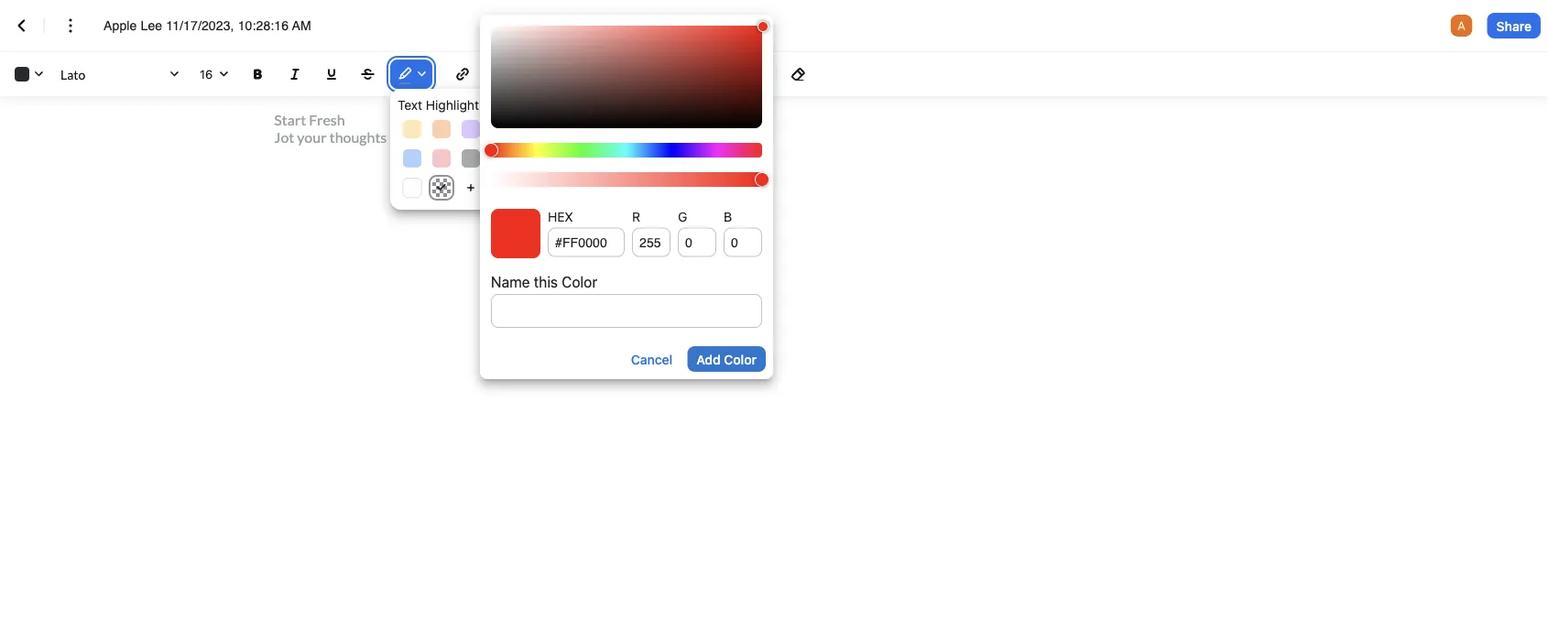 Task type: vqa. For each thing, say whether or not it's contained in the screenshot.
ADD
yes



Task type: locate. For each thing, give the bounding box(es) containing it.
insert image image
[[743, 63, 765, 85]]

font image
[[57, 60, 185, 89]]

color right this
[[562, 273, 597, 290]]

transparent option
[[432, 179, 451, 197]]

color
[[562, 273, 597, 290], [724, 352, 757, 367]]

None text field
[[104, 16, 333, 35]]

cancel button
[[624, 346, 680, 372]]

r
[[632, 209, 640, 224]]

text highlight list box
[[390, 89, 522, 210]]

list image
[[603, 60, 650, 89]]

None text field
[[548, 228, 625, 257], [491, 294, 762, 328], [548, 228, 625, 257], [491, 294, 762, 328]]

increase indent image
[[698, 63, 720, 85]]

bold image
[[247, 63, 269, 85]]

red option
[[432, 149, 451, 168]]

green option
[[491, 120, 509, 138]]

purple option
[[462, 120, 480, 138]]

1 vertical spatial color
[[724, 352, 757, 367]]

blue option
[[403, 149, 421, 168]]

color right add
[[724, 352, 757, 367]]

text align image
[[548, 60, 595, 89]]

b
[[724, 209, 732, 224]]

1 horizontal spatial color
[[724, 352, 757, 367]]

name
[[491, 273, 530, 290]]

color inside button
[[724, 352, 757, 367]]

share button
[[1487, 13, 1541, 38]]

this
[[534, 273, 558, 290]]

text highlight option
[[398, 96, 515, 115]]

black option
[[462, 149, 480, 168]]

cancel
[[631, 352, 673, 367]]

gray option
[[491, 149, 509, 168]]

transparent image
[[437, 184, 446, 191]]

add color button
[[687, 346, 766, 372]]

0 vertical spatial color
[[562, 273, 597, 290]]

orange option
[[432, 120, 451, 138]]

open image
[[213, 63, 235, 85]]

hex
[[548, 209, 573, 224]]

heading image
[[493, 60, 541, 89]]

None number field
[[632, 228, 671, 257], [678, 228, 716, 257], [724, 228, 762, 257], [632, 228, 671, 257], [678, 228, 716, 257], [724, 228, 762, 257]]

white option
[[403, 179, 421, 197]]



Task type: describe. For each thing, give the bounding box(es) containing it.
highlight
[[426, 98, 479, 113]]

color image
[[7, 60, 49, 89]]

add
[[696, 352, 721, 367]]

more image
[[60, 15, 82, 37]]

strikethrough image
[[357, 63, 379, 85]]

italic image
[[284, 63, 306, 85]]

g
[[678, 209, 687, 224]]

decrease indent image
[[661, 63, 683, 85]]

clear style image
[[788, 63, 810, 85]]

link image
[[452, 63, 474, 85]]

text highlight
[[398, 98, 479, 113]]

text
[[398, 98, 422, 113]]

share
[[1497, 18, 1532, 33]]

0 horizontal spatial color
[[562, 273, 597, 290]]

add color
[[696, 352, 757, 367]]

underline image
[[321, 63, 343, 85]]

name this color
[[491, 273, 597, 290]]

apple lee image
[[1451, 15, 1473, 37]]

all notes image
[[11, 15, 33, 37]]

yellow option
[[403, 120, 421, 138]]



